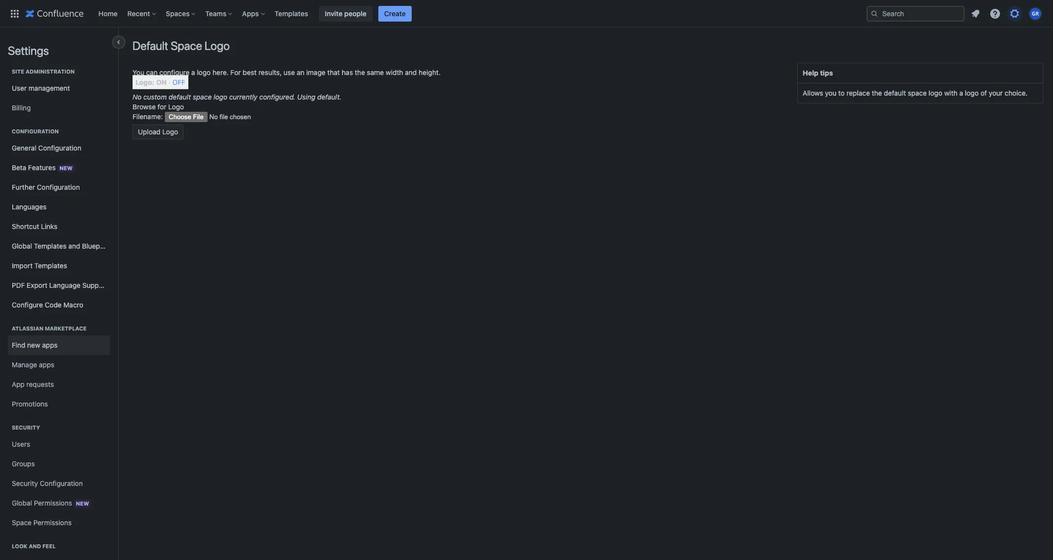 Task type: locate. For each thing, give the bounding box(es) containing it.
and inside 'you can configure a logo here. for best results, use an image that has the same width and height. logo: on · off'
[[405, 68, 417, 77]]

feel
[[42, 543, 56, 550]]

0 horizontal spatial the
[[355, 68, 365, 77]]

apps button
[[239, 6, 269, 21]]

configuration group
[[8, 118, 114, 318]]

custom
[[143, 93, 167, 101]]

0 vertical spatial apps
[[42, 341, 58, 350]]

configuration
[[12, 128, 59, 135], [38, 144, 81, 152], [37, 183, 80, 191], [40, 480, 83, 488]]

logo
[[197, 68, 211, 77], [929, 89, 943, 97], [965, 89, 979, 97], [214, 93, 227, 101]]

the right replace
[[872, 89, 882, 97]]

0 vertical spatial the
[[355, 68, 365, 77]]

replace
[[847, 89, 870, 97]]

Search field
[[867, 6, 965, 21]]

using
[[297, 93, 316, 101]]

logo left of
[[965, 89, 979, 97]]

1 vertical spatial apps
[[39, 361, 54, 369]]

beta features new
[[12, 163, 73, 172]]

spaces button
[[163, 6, 199, 21]]

spaces
[[166, 9, 190, 17]]

configure code macro
[[12, 301, 83, 309]]

promotions link
[[8, 395, 110, 414]]

shortcut links
[[12, 222, 57, 231]]

users
[[12, 440, 30, 449]]

the
[[355, 68, 365, 77], [872, 89, 882, 97]]

global inside security group
[[12, 499, 32, 507]]

import
[[12, 262, 33, 270]]

0 vertical spatial global
[[12, 242, 32, 250]]

the right has
[[355, 68, 365, 77]]

2 global from the top
[[12, 499, 32, 507]]

apps right new
[[42, 341, 58, 350]]

further
[[12, 183, 35, 191]]

manage apps link
[[8, 355, 110, 375]]

configure
[[159, 68, 190, 77]]

1 horizontal spatial the
[[872, 89, 882, 97]]

logo right the for
[[168, 103, 184, 111]]

configuration for general
[[38, 144, 81, 152]]

1 horizontal spatial default
[[884, 89, 906, 97]]

home link
[[95, 6, 121, 21]]

permissions down security configuration link
[[34, 499, 72, 507]]

apps
[[242, 9, 259, 17]]

a inside 'you can configure a logo here. for best results, use an image that has the same width and height. logo: on · off'
[[191, 68, 195, 77]]

you
[[133, 68, 144, 77]]

1 horizontal spatial logo
[[205, 39, 230, 53]]

default
[[884, 89, 906, 97], [169, 93, 191, 101]]

promotions
[[12, 400, 48, 408]]

0 horizontal spatial logo
[[168, 103, 184, 111]]

the inside 'you can configure a logo here. for best results, use an image that has the same width and height. logo: on · off'
[[355, 68, 365, 77]]

1 vertical spatial global
[[12, 499, 32, 507]]

logo inside 'you can configure a logo here. for best results, use an image that has the same width and height. logo: on · off'
[[197, 68, 211, 77]]

new
[[27, 341, 40, 350]]

security down groups
[[12, 480, 38, 488]]

global inside the "configuration" group
[[12, 242, 32, 250]]

site
[[12, 68, 24, 75]]

0 horizontal spatial space
[[12, 519, 32, 527]]

invite people button
[[319, 6, 372, 21]]

templates right apps popup button
[[275, 9, 308, 17]]

general configuration
[[12, 144, 81, 152]]

notification icon image
[[970, 8, 982, 19]]

space up configure
[[171, 39, 202, 53]]

configuration up languages link
[[37, 183, 80, 191]]

0 horizontal spatial a
[[191, 68, 195, 77]]

security configuration
[[12, 480, 83, 488]]

global for global permissions new
[[12, 499, 32, 507]]

search image
[[871, 10, 879, 17]]

manage
[[12, 361, 37, 369]]

configuration down groups link
[[40, 480, 83, 488]]

1 vertical spatial templates
[[34, 242, 67, 250]]

2 horizontal spatial and
[[405, 68, 417, 77]]

permissions down global permissions new
[[33, 519, 72, 527]]

logo left "here."
[[197, 68, 211, 77]]

has
[[342, 68, 353, 77]]

atlassian marketplace group
[[8, 315, 110, 417]]

security inside security configuration link
[[12, 480, 38, 488]]

1 vertical spatial permissions
[[33, 519, 72, 527]]

1 vertical spatial a
[[960, 89, 963, 97]]

default right replace
[[884, 89, 906, 97]]

configuration inside security group
[[40, 480, 83, 488]]

a right with
[[960, 89, 963, 97]]

global up import
[[12, 242, 32, 250]]

settings
[[8, 44, 49, 57]]

your
[[989, 89, 1003, 97]]

configuration for further
[[37, 183, 80, 191]]

global for global templates and blueprints
[[12, 242, 32, 250]]

a right configure
[[191, 68, 195, 77]]

1 vertical spatial logo
[[168, 103, 184, 111]]

billing link
[[8, 98, 110, 118]]

space up "look"
[[12, 519, 32, 527]]

teams
[[205, 9, 227, 17]]

security up users on the left bottom of page
[[12, 425, 40, 431]]

and inside the "configuration" group
[[68, 242, 80, 250]]

1 vertical spatial and
[[68, 242, 80, 250]]

permissions
[[34, 499, 72, 507], [33, 519, 72, 527]]

no
[[133, 93, 142, 101]]

image
[[306, 68, 326, 77]]

0 vertical spatial a
[[191, 68, 195, 77]]

2 security from the top
[[12, 480, 38, 488]]

0 vertical spatial security
[[12, 425, 40, 431]]

banner
[[0, 0, 1053, 27]]

0 vertical spatial templates
[[275, 9, 308, 17]]

billing
[[12, 104, 31, 112]]

recent button
[[124, 6, 160, 21]]

help
[[803, 69, 819, 77]]

confluence image
[[26, 8, 84, 19], [26, 8, 84, 19]]

0 vertical spatial permissions
[[34, 499, 72, 507]]

None submit
[[133, 125, 184, 139]]

1 horizontal spatial space
[[908, 89, 927, 97]]

home
[[98, 9, 118, 17]]

logo inside browse for logo filename:
[[168, 103, 184, 111]]

general
[[12, 144, 36, 152]]

templates inside the global element
[[275, 9, 308, 17]]

global permissions new
[[12, 499, 89, 507]]

0 vertical spatial logo
[[205, 39, 230, 53]]

global up space permissions in the bottom of the page
[[12, 499, 32, 507]]

logo up "here."
[[205, 39, 230, 53]]

look and feel
[[12, 543, 56, 550]]

same
[[367, 68, 384, 77]]

configuration up new
[[38, 144, 81, 152]]

new
[[60, 165, 73, 171]]

2 vertical spatial templates
[[34, 262, 67, 270]]

permissions for global
[[34, 499, 72, 507]]

and left feel at the bottom of page
[[29, 543, 41, 550]]

1 horizontal spatial space
[[171, 39, 202, 53]]

choice.
[[1005, 89, 1028, 97]]

1 security from the top
[[12, 425, 40, 431]]

site administration
[[12, 68, 75, 75]]

global element
[[6, 0, 865, 27]]

default down the off
[[169, 93, 191, 101]]

browse
[[133, 103, 156, 111]]

templates up pdf export language support link
[[34, 262, 67, 270]]

templates for global templates and blueprints
[[34, 242, 67, 250]]

here.
[[213, 68, 229, 77]]

security for security configuration
[[12, 480, 38, 488]]

1 horizontal spatial and
[[68, 242, 80, 250]]

invite
[[325, 9, 343, 17]]

beta
[[12, 163, 26, 172]]

1 global from the top
[[12, 242, 32, 250]]

app
[[12, 380, 25, 389]]

security
[[12, 425, 40, 431], [12, 480, 38, 488]]

and right width
[[405, 68, 417, 77]]

pdf
[[12, 281, 25, 290]]

None file field
[[165, 112, 289, 122]]

filename:
[[133, 112, 163, 121]]

space
[[908, 89, 927, 97], [193, 93, 212, 101]]

site administration group
[[8, 58, 110, 121]]

help icon image
[[990, 8, 1001, 19]]

apps up requests
[[39, 361, 54, 369]]

templates down links
[[34, 242, 67, 250]]

0 horizontal spatial and
[[29, 543, 41, 550]]

with
[[945, 89, 958, 97]]

2 vertical spatial and
[[29, 543, 41, 550]]

atlassian
[[12, 325, 43, 332]]

you
[[825, 89, 837, 97]]

1 vertical spatial security
[[12, 480, 38, 488]]

and left blueprints
[[68, 242, 80, 250]]

1 vertical spatial space
[[12, 519, 32, 527]]

space
[[171, 39, 202, 53], [12, 519, 32, 527]]

0 vertical spatial and
[[405, 68, 417, 77]]

global templates and blueprints link
[[8, 237, 114, 256]]



Task type: describe. For each thing, give the bounding box(es) containing it.
templates for import templates
[[34, 262, 67, 270]]

appswitcher icon image
[[9, 8, 21, 19]]

1 horizontal spatial a
[[960, 89, 963, 97]]

configure
[[12, 301, 43, 309]]

allows
[[803, 89, 823, 97]]

user
[[12, 84, 27, 92]]

create
[[384, 9, 406, 17]]

security group
[[8, 414, 110, 536]]

recent
[[127, 9, 150, 17]]

no custom default space logo currently configured. using default.
[[133, 93, 342, 101]]

look
[[12, 543, 27, 550]]

support
[[82, 281, 108, 290]]

browse for logo filename:
[[133, 103, 184, 121]]

an
[[297, 68, 305, 77]]

features
[[28, 163, 56, 172]]

space inside security group
[[12, 519, 32, 527]]

configuration up general
[[12, 128, 59, 135]]

banner containing home
[[0, 0, 1053, 27]]

0 horizontal spatial default
[[169, 93, 191, 101]]

space permissions link
[[8, 513, 110, 533]]

logo:
[[135, 78, 154, 86]]

configuration for security
[[40, 480, 83, 488]]

global templates and blueprints
[[12, 242, 114, 250]]

default
[[133, 39, 168, 53]]

further configuration link
[[8, 178, 110, 197]]

create link
[[378, 6, 412, 21]]

app requests link
[[8, 375, 110, 395]]

atlassian marketplace
[[12, 325, 87, 332]]

users link
[[8, 435, 110, 455]]

of
[[981, 89, 987, 97]]

import templates
[[12, 262, 67, 270]]

pdf export language support
[[12, 281, 108, 290]]

languages link
[[8, 197, 110, 217]]

for
[[231, 68, 241, 77]]

logo left with
[[929, 89, 943, 97]]

people
[[344, 9, 367, 17]]

off link
[[172, 78, 185, 86]]

groups
[[12, 460, 35, 468]]

for
[[158, 103, 166, 111]]

further configuration
[[12, 183, 80, 191]]

manage apps
[[12, 361, 54, 369]]

that
[[327, 68, 340, 77]]

teams button
[[202, 6, 236, 21]]

to
[[839, 89, 845, 97]]

logo for browse for logo filename:
[[168, 103, 184, 111]]

find new apps link
[[8, 336, 110, 355]]

settings icon image
[[1009, 8, 1021, 19]]

pdf export language support link
[[8, 276, 110, 296]]

logo left currently
[[214, 93, 227, 101]]

management
[[29, 84, 70, 92]]

logo for default space logo
[[205, 39, 230, 53]]

configured.
[[259, 93, 295, 101]]

templates link
[[272, 6, 311, 21]]

off
[[172, 78, 185, 86]]

find
[[12, 341, 25, 350]]

permissions for space
[[33, 519, 72, 527]]

you can configure a logo here. for best results, use an image that has the same width and height. logo: on · off
[[133, 68, 441, 86]]

width
[[386, 68, 403, 77]]

·
[[169, 78, 171, 86]]

invite people
[[325, 9, 367, 17]]

general configuration link
[[8, 138, 110, 158]]

marketplace
[[45, 325, 87, 332]]

requests
[[26, 380, 54, 389]]

currently
[[229, 93, 258, 101]]

security for security
[[12, 425, 40, 431]]

space permissions
[[12, 519, 72, 527]]

security configuration link
[[8, 474, 110, 494]]

administration
[[26, 68, 75, 75]]

configure code macro link
[[8, 296, 110, 315]]

1 vertical spatial the
[[872, 89, 882, 97]]

0 vertical spatial space
[[171, 39, 202, 53]]

macro
[[63, 301, 83, 309]]

blueprints
[[82, 242, 114, 250]]

links
[[41, 222, 57, 231]]

export
[[27, 281, 47, 290]]

new
[[76, 500, 89, 507]]

groups link
[[8, 455, 110, 474]]

find new apps
[[12, 341, 58, 350]]

user management
[[12, 84, 70, 92]]

default space logo
[[133, 39, 230, 53]]

0 horizontal spatial space
[[193, 93, 212, 101]]

shortcut
[[12, 222, 39, 231]]

help tips
[[803, 69, 833, 77]]

user management link
[[8, 79, 110, 98]]

import templates link
[[8, 256, 110, 276]]



Task type: vqa. For each thing, say whether or not it's contained in the screenshot.
Item
no



